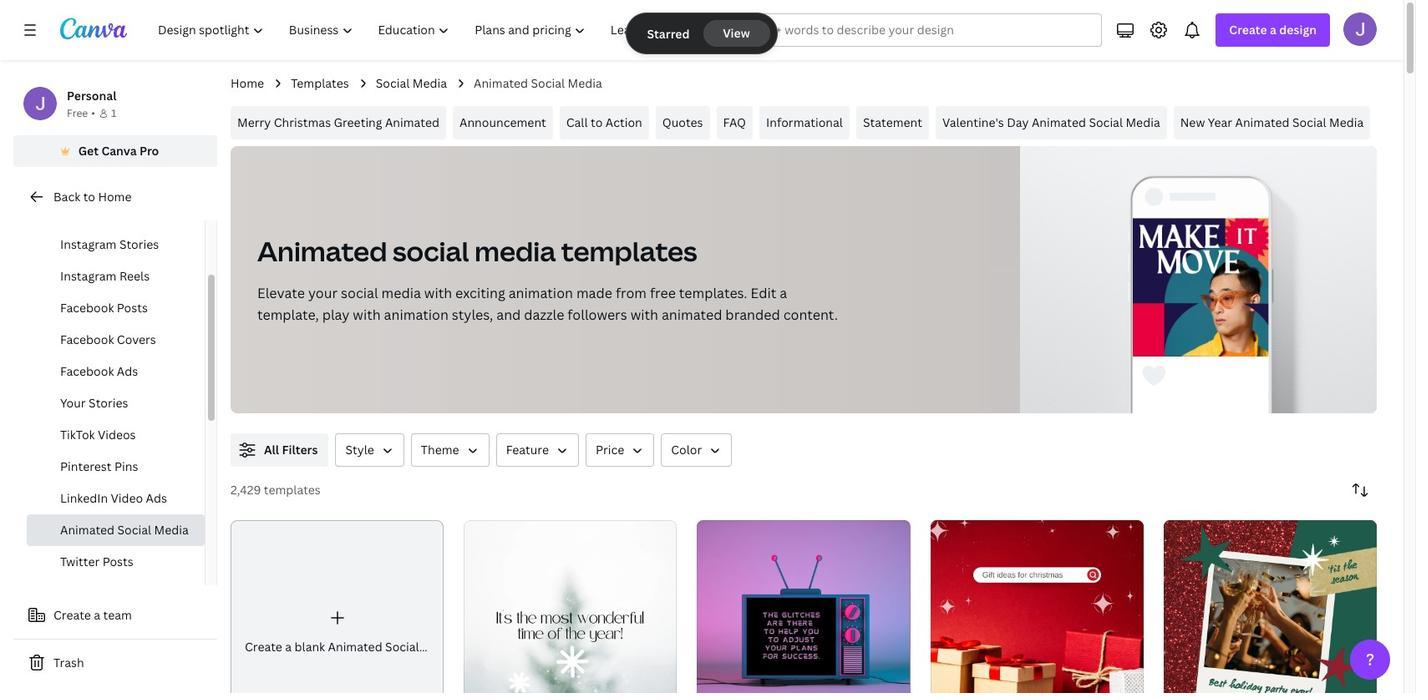 Task type: describe. For each thing, give the bounding box(es) containing it.
trash link
[[13, 647, 217, 680]]

merry christmas greeting animated
[[237, 114, 440, 130]]

instagram for instagram stories
[[60, 236, 117, 252]]

instagram for instagram posts
[[60, 205, 117, 221]]

animated right blank
[[328, 639, 382, 655]]

instagram posts
[[60, 205, 150, 221]]

quotes
[[662, 114, 703, 130]]

posts for facebook posts
[[117, 300, 148, 316]]

your
[[308, 284, 338, 303]]

1 vertical spatial home
[[98, 189, 132, 205]]

1 horizontal spatial animation
[[509, 284, 573, 303]]

tiktok videos link
[[27, 420, 205, 451]]

view
[[723, 25, 750, 41]]

get canva pro
[[78, 143, 159, 159]]

create for create a design
[[1230, 22, 1267, 38]]

covers
[[117, 332, 156, 348]]

posts for twitter posts
[[103, 554, 134, 570]]

create a team
[[53, 608, 132, 623]]

pinterest pins link
[[27, 451, 205, 483]]

color button
[[661, 434, 732, 467]]

content.
[[784, 306, 838, 324]]

dazzle
[[524, 306, 564, 324]]

followers
[[568, 306, 627, 324]]

and
[[497, 306, 521, 324]]

1
[[111, 106, 116, 120]]

theme button
[[411, 434, 489, 467]]

social media link
[[376, 74, 447, 93]]

canva
[[101, 143, 137, 159]]

facebook posts link
[[27, 292, 205, 324]]

twitter
[[60, 554, 100, 570]]

styles,
[[452, 306, 493, 324]]

instagram posts link
[[27, 197, 205, 229]]

videos
[[98, 427, 136, 443]]

2 horizontal spatial with
[[631, 306, 658, 324]]

twitter posts link
[[27, 547, 205, 578]]

get
[[78, 143, 99, 159]]

quotes link
[[656, 106, 710, 140]]

announcement link
[[453, 106, 553, 140]]

all filters
[[264, 442, 318, 458]]

faq
[[723, 114, 746, 130]]

instagram for instagram reels
[[60, 268, 117, 284]]

home link
[[231, 74, 264, 93]]

pinterest
[[60, 459, 112, 475]]

0 horizontal spatial animated social media
[[60, 522, 189, 538]]

faq link
[[717, 106, 753, 140]]

from
[[616, 284, 647, 303]]

facebook ads link
[[27, 356, 205, 388]]

2,429
[[231, 482, 261, 498]]

free •
[[67, 106, 95, 120]]

create for create a blank animated social media
[[245, 639, 282, 655]]

action
[[606, 114, 642, 130]]

year
[[1208, 114, 1233, 130]]

0 vertical spatial media
[[475, 233, 556, 269]]

0 horizontal spatial animation
[[384, 306, 449, 324]]

top level navigation element
[[147, 13, 671, 47]]

personal
[[67, 88, 117, 104]]

facebook for facebook covers
[[60, 332, 114, 348]]

instagram reels
[[60, 268, 150, 284]]

all filters button
[[231, 434, 329, 467]]

stories for your stories
[[89, 395, 128, 411]]

to for back
[[83, 189, 95, 205]]

facebook covers link
[[27, 324, 205, 356]]

create a team button
[[13, 599, 217, 633]]

valentine's day animated social media link
[[936, 106, 1167, 140]]

create a design button
[[1216, 13, 1330, 47]]

0 vertical spatial home
[[231, 75, 264, 91]]

facebook posts
[[60, 300, 148, 316]]

design
[[1280, 22, 1317, 38]]

color
[[671, 442, 702, 458]]

pinterest pins
[[60, 459, 138, 475]]

free
[[67, 106, 88, 120]]

animated right year
[[1236, 114, 1290, 130]]

informational
[[766, 114, 843, 130]]

a inside elevate your social media with exciting animation made from free templates. edit a template, play with animation styles, and dazzle followers with animated branded content.
[[780, 284, 787, 303]]

templates link
[[291, 74, 349, 93]]

instagram reels link
[[27, 261, 205, 292]]

elevate
[[257, 284, 305, 303]]

feature
[[506, 442, 549, 458]]

pro
[[140, 143, 159, 159]]

animated down 'social media' link
[[385, 114, 440, 130]]

animated
[[662, 306, 722, 324]]

jacob simon image
[[1344, 13, 1377, 46]]

merry
[[237, 114, 271, 130]]

•
[[91, 106, 95, 120]]

facebook covers
[[60, 332, 156, 348]]

all
[[264, 442, 279, 458]]

your stories link
[[27, 388, 205, 420]]

Search search field
[[745, 14, 1092, 46]]

create a design
[[1230, 22, 1317, 38]]

new
[[1181, 114, 1205, 130]]

view button
[[703, 20, 770, 47]]

0 vertical spatial social
[[393, 233, 469, 269]]

back to home
[[53, 189, 132, 205]]



Task type: vqa. For each thing, say whether or not it's contained in the screenshot.
3
no



Task type: locate. For each thing, give the bounding box(es) containing it.
get canva pro button
[[13, 135, 217, 167]]

new year animated social media link
[[1174, 106, 1371, 140]]

a left the team
[[94, 608, 100, 623]]

0 horizontal spatial ads
[[117, 364, 138, 379]]

media right the your
[[382, 284, 421, 303]]

animated up the your
[[257, 233, 387, 269]]

branded
[[726, 306, 780, 324]]

2 horizontal spatial create
[[1230, 22, 1267, 38]]

animation
[[509, 284, 573, 303], [384, 306, 449, 324]]

1 horizontal spatial animated social media
[[474, 75, 602, 91]]

with up "styles,"
[[424, 284, 452, 303]]

stories down facebook ads link
[[89, 395, 128, 411]]

2,429 templates
[[231, 482, 321, 498]]

a inside "dropdown button"
[[1270, 22, 1277, 38]]

facebook inside "link"
[[60, 300, 114, 316]]

animated
[[474, 75, 528, 91], [385, 114, 440, 130], [1032, 114, 1086, 130], [1236, 114, 1290, 130], [257, 233, 387, 269], [60, 522, 115, 538], [328, 639, 382, 655]]

create a blank animated social media element
[[231, 521, 457, 694]]

home down get canva pro button at the top of the page
[[98, 189, 132, 205]]

create a blank animated social media
[[245, 639, 457, 655]]

1 facebook from the top
[[60, 300, 114, 316]]

statement link
[[857, 106, 929, 140]]

0 horizontal spatial to
[[83, 189, 95, 205]]

announcement
[[460, 114, 546, 130]]

stories
[[119, 236, 159, 252], [89, 395, 128, 411]]

templates
[[561, 233, 698, 269], [264, 482, 321, 498]]

1 horizontal spatial media
[[475, 233, 556, 269]]

0 vertical spatial facebook
[[60, 300, 114, 316]]

play
[[322, 306, 350, 324]]

1 instagram from the top
[[60, 205, 117, 221]]

1 vertical spatial social
[[341, 284, 378, 303]]

valentine's
[[943, 114, 1004, 130]]

free
[[650, 284, 676, 303]]

animated social media templates image
[[1021, 146, 1377, 414], [1133, 218, 1269, 357]]

0 vertical spatial templates
[[561, 233, 698, 269]]

day
[[1007, 114, 1029, 130]]

price
[[596, 442, 624, 458]]

posts
[[119, 205, 150, 221], [117, 300, 148, 316], [103, 554, 134, 570]]

templates up from on the left top of the page
[[561, 233, 698, 269]]

greeting
[[334, 114, 382, 130]]

0 vertical spatial stories
[[119, 236, 159, 252]]

2 vertical spatial facebook
[[60, 364, 114, 379]]

with
[[424, 284, 452, 303], [353, 306, 381, 324], [631, 306, 658, 324]]

video
[[111, 491, 143, 506]]

twitter posts
[[60, 554, 134, 570]]

social
[[376, 75, 410, 91], [531, 75, 565, 91], [1089, 114, 1123, 130], [1293, 114, 1327, 130], [117, 522, 151, 538], [385, 639, 419, 655]]

posts right twitter
[[103, 554, 134, 570]]

animated social media templates
[[257, 233, 698, 269]]

1 vertical spatial posts
[[117, 300, 148, 316]]

0 horizontal spatial with
[[353, 306, 381, 324]]

media inside elevate your social media with exciting animation made from free templates. edit a template, play with animation styles, and dazzle followers with animated branded content.
[[382, 284, 421, 303]]

filters
[[282, 442, 318, 458]]

starred
[[647, 25, 690, 41]]

reels
[[119, 268, 150, 284]]

price button
[[586, 434, 655, 467]]

0 horizontal spatial templates
[[264, 482, 321, 498]]

create inside button
[[53, 608, 91, 623]]

social up the play
[[341, 284, 378, 303]]

tiktok
[[60, 427, 95, 443]]

1 vertical spatial animation
[[384, 306, 449, 324]]

3 facebook from the top
[[60, 364, 114, 379]]

create for create a team
[[53, 608, 91, 623]]

social media
[[376, 75, 447, 91]]

1 vertical spatial facebook
[[60, 332, 114, 348]]

create left blank
[[245, 639, 282, 655]]

1 horizontal spatial create
[[245, 639, 282, 655]]

0 horizontal spatial media
[[382, 284, 421, 303]]

christmas
[[274, 114, 331, 130]]

stories for instagram stories
[[119, 236, 159, 252]]

1 vertical spatial stories
[[89, 395, 128, 411]]

media up exciting
[[475, 233, 556, 269]]

status containing view
[[627, 13, 777, 53]]

facebook up your stories
[[60, 364, 114, 379]]

facebook down instagram reels at the left top of the page
[[60, 300, 114, 316]]

1 horizontal spatial with
[[424, 284, 452, 303]]

create left the team
[[53, 608, 91, 623]]

call
[[566, 114, 588, 130]]

0 vertical spatial create
[[1230, 22, 1267, 38]]

animated social media down 'video'
[[60, 522, 189, 538]]

animated up announcement at top
[[474, 75, 528, 91]]

None search field
[[712, 13, 1103, 47]]

linkedin video ads
[[60, 491, 167, 506]]

a for create a team
[[94, 608, 100, 623]]

edit
[[751, 284, 777, 303]]

1 vertical spatial instagram
[[60, 236, 117, 252]]

1 horizontal spatial home
[[231, 75, 264, 91]]

0 vertical spatial animated social media
[[474, 75, 602, 91]]

1 horizontal spatial templates
[[561, 233, 698, 269]]

0 vertical spatial posts
[[119, 205, 150, 221]]

animated down linkedin
[[60, 522, 115, 538]]

animation left "styles,"
[[384, 306, 449, 324]]

a left design
[[1270, 22, 1277, 38]]

facebook up facebook ads
[[60, 332, 114, 348]]

instagram inside 'link'
[[60, 205, 117, 221]]

3 instagram from the top
[[60, 268, 117, 284]]

merry christmas greeting animated link
[[231, 106, 446, 140]]

templates
[[291, 75, 349, 91]]

facebook
[[60, 300, 114, 316], [60, 332, 114, 348], [60, 364, 114, 379]]

animated social media up announcement at top
[[474, 75, 602, 91]]

create inside "dropdown button"
[[1230, 22, 1267, 38]]

templates down all filters
[[264, 482, 321, 498]]

informational link
[[760, 106, 850, 140]]

1 vertical spatial templates
[[264, 482, 321, 498]]

back to home link
[[13, 181, 217, 214]]

1 horizontal spatial to
[[591, 114, 603, 130]]

a right edit
[[780, 284, 787, 303]]

new year animated social media
[[1181, 114, 1364, 130]]

to
[[591, 114, 603, 130], [83, 189, 95, 205]]

0 horizontal spatial create
[[53, 608, 91, 623]]

back
[[53, 189, 80, 205]]

1 vertical spatial to
[[83, 189, 95, 205]]

media
[[413, 75, 447, 91], [568, 75, 602, 91], [1126, 114, 1160, 130], [1330, 114, 1364, 130], [154, 522, 189, 538], [422, 639, 457, 655]]

create left design
[[1230, 22, 1267, 38]]

linkedin
[[60, 491, 108, 506]]

elevate your social media with exciting animation made from free templates. edit a template, play with animation styles, and dazzle followers with animated branded content.
[[257, 284, 838, 324]]

exciting
[[456, 284, 505, 303]]

facebook for facebook ads
[[60, 364, 114, 379]]

feature button
[[496, 434, 579, 467]]

facebook ads
[[60, 364, 138, 379]]

to right back on the left of the page
[[83, 189, 95, 205]]

2 vertical spatial instagram
[[60, 268, 117, 284]]

0 vertical spatial instagram
[[60, 205, 117, 221]]

0 vertical spatial animation
[[509, 284, 573, 303]]

0 vertical spatial ads
[[117, 364, 138, 379]]

call to action
[[566, 114, 642, 130]]

team
[[103, 608, 132, 623]]

social up exciting
[[393, 233, 469, 269]]

posts up instagram stories link
[[119, 205, 150, 221]]

valentine's day animated social media
[[943, 114, 1160, 130]]

1 horizontal spatial social
[[393, 233, 469, 269]]

instagram stories
[[60, 236, 159, 252]]

a inside button
[[94, 608, 100, 623]]

posts down reels
[[117, 300, 148, 316]]

1 vertical spatial media
[[382, 284, 421, 303]]

pins
[[114, 459, 138, 475]]

stories up reels
[[119, 236, 159, 252]]

made
[[577, 284, 613, 303]]

template,
[[257, 306, 319, 324]]

style
[[346, 442, 374, 458]]

your
[[60, 395, 86, 411]]

a for create a design
[[1270, 22, 1277, 38]]

0 vertical spatial to
[[591, 114, 603, 130]]

social inside elevate your social media with exciting animation made from free templates. edit a template, play with animation styles, and dazzle followers with animated branded content.
[[341, 284, 378, 303]]

posts inside 'link'
[[119, 205, 150, 221]]

2 facebook from the top
[[60, 332, 114, 348]]

ads
[[117, 364, 138, 379], [146, 491, 167, 506]]

templates.
[[679, 284, 748, 303]]

media
[[475, 233, 556, 269], [382, 284, 421, 303]]

posts inside "link"
[[117, 300, 148, 316]]

animated right the day on the top right of the page
[[1032, 114, 1086, 130]]

ads right 'video'
[[146, 491, 167, 506]]

1 vertical spatial create
[[53, 608, 91, 623]]

a left blank
[[285, 639, 292, 655]]

style button
[[335, 434, 404, 467]]

a for create a blank animated social media
[[285, 639, 292, 655]]

with down from on the left top of the page
[[631, 306, 658, 324]]

1 vertical spatial animated social media
[[60, 522, 189, 538]]

to for call
[[591, 114, 603, 130]]

1 vertical spatial ads
[[146, 491, 167, 506]]

ads down covers
[[117, 364, 138, 379]]

2 instagram from the top
[[60, 236, 117, 252]]

home up merry
[[231, 75, 264, 91]]

tiktok videos
[[60, 427, 136, 443]]

0 horizontal spatial social
[[341, 284, 378, 303]]

1 horizontal spatial ads
[[146, 491, 167, 506]]

animation up dazzle
[[509, 284, 573, 303]]

facebook for facebook posts
[[60, 300, 114, 316]]

instagram stories link
[[27, 229, 205, 261]]

2 vertical spatial posts
[[103, 554, 134, 570]]

to right call
[[591, 114, 603, 130]]

posts for instagram posts
[[119, 205, 150, 221]]

create a blank animated social media link
[[231, 521, 457, 694]]

2 vertical spatial create
[[245, 639, 282, 655]]

with right the play
[[353, 306, 381, 324]]

0 horizontal spatial home
[[98, 189, 132, 205]]

Sort by button
[[1344, 474, 1377, 507]]

status
[[627, 13, 777, 53]]

call to action link
[[560, 106, 649, 140]]



